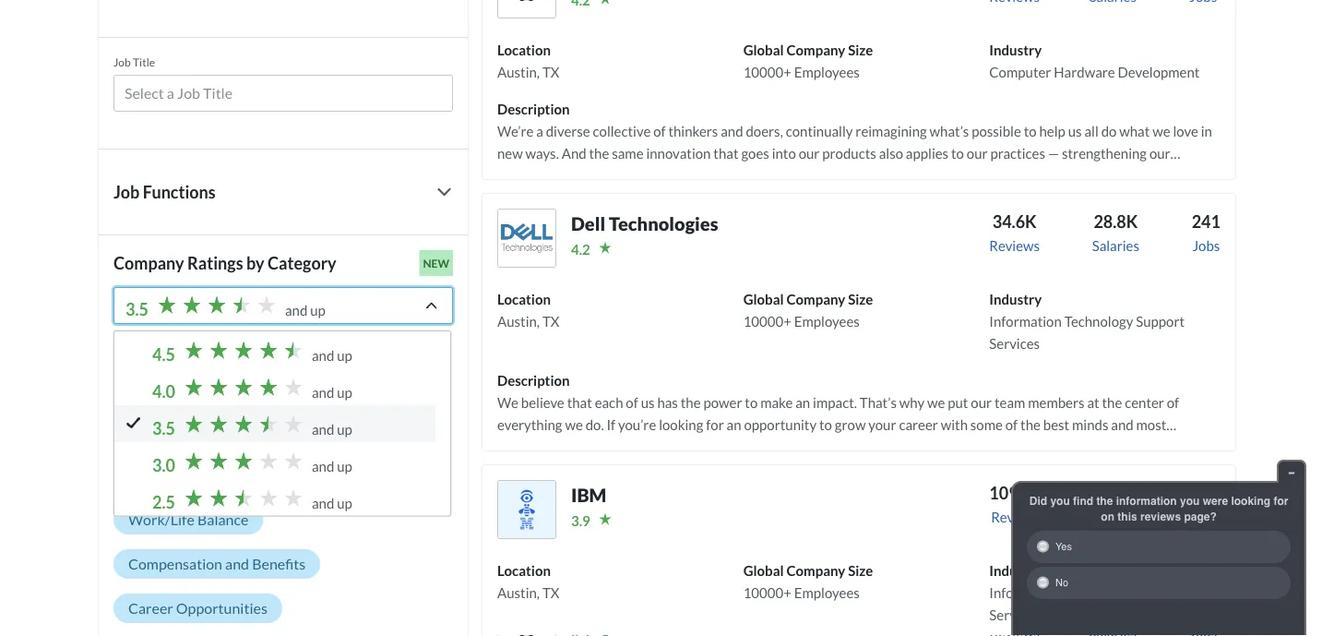 Task type: describe. For each thing, give the bounding box(es) containing it.
jobs for ibm
[[1190, 509, 1218, 525]]

1 tx from the top
[[543, 64, 560, 80]]

job title
[[114, 55, 155, 68]]

by
[[246, 253, 265, 273]]

job functions
[[114, 182, 216, 202]]

1 10000+ from the top
[[744, 64, 792, 80]]

information for ibm
[[990, 584, 1062, 601]]

overall rating
[[128, 378, 221, 396]]

information
[[1117, 494, 1178, 507]]

values
[[194, 466, 237, 484]]

reviews
[[1141, 510, 1182, 523]]

reviews for dell technologies
[[990, 237, 1040, 254]]

compensation and benefits
[[128, 555, 306, 573]]

find
[[1074, 494, 1094, 507]]

technology for ibm
[[1065, 584, 1134, 601]]

83k
[[1100, 483, 1131, 503]]

industry computer hardware development
[[990, 41, 1201, 80]]

job for job title
[[114, 55, 131, 68]]

0 vertical spatial ratings
[[187, 253, 243, 273]]

and inside compensation and benefits button
[[225, 555, 249, 573]]

computer
[[990, 64, 1052, 80]]

241 jobs
[[1192, 211, 1221, 254]]

global for ibm
[[744, 562, 784, 579]]

salaries for ibm
[[1092, 509, 1139, 525]]

(select only 1)
[[114, 338, 199, 354]]

new
[[423, 256, 450, 269]]

diversity & inclusion
[[274, 466, 407, 484]]

up inside 3.5 option
[[337, 421, 352, 438]]

and inside 3.5 option
[[312, 421, 334, 438]]

5.1k
[[1187, 483, 1221, 503]]

reviews for ibm
[[992, 509, 1042, 525]]

industry information technology support services for ibm
[[990, 562, 1185, 623]]

services for dell technologies
[[990, 335, 1041, 352]]

109.4k
[[990, 483, 1044, 503]]

tx for dell technologies
[[543, 313, 560, 329]]

1 size from the top
[[849, 41, 874, 58]]

development
[[1118, 64, 1201, 80]]

dell technologies image
[[498, 209, 557, 268]]

category
[[268, 253, 337, 273]]

industry for ibm
[[990, 562, 1042, 579]]

1 location from the top
[[498, 41, 551, 58]]

tx for ibm
[[543, 584, 560, 601]]

diversity & inclusion button
[[259, 461, 422, 490]]

austin, for ibm
[[498, 584, 540, 601]]

1)
[[187, 338, 199, 354]]

83k salaries
[[1092, 483, 1139, 525]]

workplace factor ratings
[[114, 426, 270, 443]]

compensation and benefits button
[[114, 549, 321, 579]]

global company size 10000+ employees for ibm
[[744, 562, 874, 601]]

dell
[[571, 212, 606, 234]]

career opportunities button
[[114, 594, 282, 623]]

culture
[[128, 466, 178, 484]]

company for apple image at the left of page
[[787, 41, 846, 58]]

industry for dell technologies
[[990, 291, 1042, 307]]

Job Title field
[[125, 82, 442, 104]]

1 vertical spatial ratings
[[225, 426, 270, 443]]

10000+ for dell technologies
[[744, 313, 792, 329]]

the
[[1097, 494, 1114, 507]]

rating
[[179, 378, 221, 396]]

ibm
[[571, 484, 607, 506]]

overall
[[128, 378, 176, 396]]

technology for dell technologies
[[1065, 313, 1134, 329]]

overall rating button
[[114, 372, 236, 402]]

balance
[[197, 510, 249, 528]]

support for ibm
[[1137, 584, 1185, 601]]

3.9
[[571, 512, 591, 529]]

information for dell technologies
[[990, 313, 1062, 329]]

work/life balance
[[128, 510, 249, 528]]

employees for dell technologies
[[795, 313, 860, 329]]

work/life balance button
[[114, 505, 263, 534]]

no
[[1056, 577, 1069, 589]]

employees for ibm
[[795, 584, 860, 601]]

hardware
[[1055, 64, 1116, 80]]

description for information technology support services
[[498, 372, 570, 389]]

3.5 inside option
[[152, 418, 175, 438]]

looking
[[1232, 494, 1271, 507]]

career opportunities
[[128, 599, 268, 617]]



Task type: locate. For each thing, give the bounding box(es) containing it.
1 vertical spatial salaries
[[1092, 509, 1139, 525]]

location austin, tx down ibm image
[[498, 562, 560, 601]]

austin, down the dell technologies image
[[498, 313, 540, 329]]

3 size from the top
[[849, 562, 874, 579]]

0 vertical spatial information
[[990, 313, 1062, 329]]

location for dell technologies
[[498, 291, 551, 307]]

1 vertical spatial support
[[1137, 584, 1185, 601]]

0 vertical spatial jobs
[[1193, 237, 1221, 254]]

1 description from the top
[[498, 101, 570, 117]]

1 vertical spatial global company size 10000+ employees
[[744, 291, 874, 329]]

28.8k
[[1094, 211, 1139, 232]]

2 vertical spatial global
[[744, 562, 784, 579]]

tx down ibm image
[[543, 584, 560, 601]]

diversity
[[274, 466, 333, 484]]

compensation
[[128, 555, 223, 573]]

inclusion
[[349, 466, 407, 484]]

tx down the dell technologies image
[[543, 313, 560, 329]]

salaries down the
[[1092, 509, 1139, 525]]

2.5
[[152, 492, 175, 512]]

ibm image
[[498, 480, 557, 539]]

industry information technology support services for dell technologies
[[990, 291, 1185, 352]]

ratings
[[187, 253, 243, 273], [225, 426, 270, 443]]

4.5
[[152, 344, 175, 365]]

technology down 28.8k salaries
[[1065, 313, 1134, 329]]

location
[[498, 41, 551, 58], [498, 291, 551, 307], [498, 562, 551, 579]]

1 industry from the top
[[990, 41, 1042, 58]]

global company size 10000+ employees for dell technologies
[[744, 291, 874, 329]]

industry up computer
[[990, 41, 1042, 58]]

3 global from the top
[[744, 562, 784, 579]]

global company size 10000+ employees
[[744, 41, 874, 80], [744, 291, 874, 329], [744, 562, 874, 601]]

0 vertical spatial reviews
[[990, 237, 1040, 254]]

10000+
[[744, 64, 792, 80], [744, 313, 792, 329], [744, 584, 792, 601]]

and up
[[285, 302, 326, 318], [312, 347, 352, 364], [312, 384, 352, 401], [312, 421, 352, 438], [312, 458, 352, 474], [312, 495, 352, 511]]

(select
[[114, 338, 154, 354]]

2 vertical spatial global company size 10000+ employees
[[744, 562, 874, 601]]

3 10000+ from the top
[[744, 584, 792, 601]]

1 vertical spatial location
[[498, 291, 551, 307]]

company for ibm image
[[787, 562, 846, 579]]

list box containing 3.5
[[114, 287, 453, 517]]

0 vertical spatial austin,
[[498, 64, 540, 80]]

1 vertical spatial technology
[[1065, 584, 1134, 601]]

description for computer hardware development
[[498, 101, 570, 117]]

1 you from the left
[[1051, 494, 1071, 507]]

global
[[744, 41, 784, 58], [744, 291, 784, 307], [744, 562, 784, 579]]

company ratings by category
[[114, 253, 337, 273]]

industry information technology support services
[[990, 291, 1185, 352], [990, 562, 1185, 623]]

0 vertical spatial salaries
[[1093, 237, 1140, 254]]

location down apple image at the left of page
[[498, 41, 551, 58]]

1 horizontal spatial &
[[336, 466, 346, 484]]

2 industry from the top
[[990, 291, 1042, 307]]

1 job from the top
[[114, 55, 131, 68]]

2 location from the top
[[498, 291, 551, 307]]

jobs inside 241 jobs
[[1193, 237, 1221, 254]]

1 vertical spatial austin,
[[498, 313, 540, 329]]

1 vertical spatial 10000+
[[744, 313, 792, 329]]

5.1k jobs
[[1187, 483, 1221, 525]]

0 horizontal spatial you
[[1051, 494, 1071, 507]]

2 vertical spatial size
[[849, 562, 874, 579]]

industry inside industry computer hardware development
[[990, 41, 1042, 58]]

size for ibm
[[849, 562, 874, 579]]

job left title
[[114, 55, 131, 68]]

benefits
[[252, 555, 306, 573]]

3.5
[[126, 299, 149, 319], [152, 418, 175, 438]]

for
[[1274, 494, 1289, 507]]

2 vertical spatial industry
[[990, 562, 1042, 579]]

2 industry information technology support services from the top
[[990, 562, 1185, 623]]

culture & values button
[[114, 461, 252, 490]]

0 vertical spatial employees
[[795, 64, 860, 80]]

1 vertical spatial industry information technology support services
[[990, 562, 1185, 623]]

241
[[1192, 211, 1221, 232]]

1 vertical spatial information
[[990, 584, 1062, 601]]

company for the dell technologies image
[[787, 291, 846, 307]]

3.5 option
[[114, 405, 436, 443]]

1 services from the top
[[990, 335, 1041, 352]]

location austin, tx down apple image at the left of page
[[498, 41, 560, 80]]

austin, down ibm image
[[498, 584, 540, 601]]

1 vertical spatial location austin, tx
[[498, 291, 560, 329]]

0 vertical spatial location
[[498, 41, 551, 58]]

support
[[1137, 313, 1185, 329], [1137, 584, 1185, 601]]

services
[[990, 335, 1041, 352], [990, 606, 1041, 623]]

1 vertical spatial global
[[744, 291, 784, 307]]

austin,
[[498, 64, 540, 80], [498, 313, 540, 329], [498, 584, 540, 601]]

&
[[181, 466, 191, 484], [336, 466, 346, 484]]

location down the dell technologies image
[[498, 291, 551, 307]]

109.4k reviews
[[990, 483, 1044, 525]]

jobs for dell technologies
[[1193, 237, 1221, 254]]

size
[[849, 41, 874, 58], [849, 291, 874, 307], [849, 562, 874, 579]]

jobs
[[1193, 237, 1221, 254], [1190, 509, 1218, 525]]

1 horizontal spatial 3.5
[[152, 418, 175, 438]]

None field
[[114, 75, 453, 119]]

job
[[114, 55, 131, 68], [114, 182, 140, 202]]

0 vertical spatial global
[[744, 41, 784, 58]]

and up inside 3.5 option
[[312, 421, 352, 438]]

0 vertical spatial 10000+
[[744, 64, 792, 80]]

2 vertical spatial location austin, tx
[[498, 562, 560, 601]]

1 horizontal spatial you
[[1181, 494, 1201, 507]]

1 information from the top
[[990, 313, 1062, 329]]

2 support from the top
[[1137, 584, 1185, 601]]

0 vertical spatial support
[[1137, 313, 1185, 329]]

reviews down the 34.6k at the right top of the page
[[990, 237, 1040, 254]]

0 horizontal spatial &
[[181, 466, 191, 484]]

ratings right the factor at left bottom
[[225, 426, 270, 443]]

industry
[[990, 41, 1042, 58], [990, 291, 1042, 307], [990, 562, 1042, 579]]

2 information from the top
[[990, 584, 1062, 601]]

2 services from the top
[[990, 606, 1041, 623]]

3.5 down 4.0
[[152, 418, 175, 438]]

career
[[128, 599, 173, 617]]

& for culture
[[181, 466, 191, 484]]

4.0
[[152, 381, 175, 402]]

2 & from the left
[[336, 466, 346, 484]]

location austin, tx down the dell technologies image
[[498, 291, 560, 329]]

tx
[[543, 64, 560, 80], [543, 313, 560, 329], [543, 584, 560, 601]]

2 vertical spatial tx
[[543, 584, 560, 601]]

1 vertical spatial description
[[498, 372, 570, 389]]

reviews inside 109.4k reviews
[[992, 509, 1042, 525]]

industry down 34.6k reviews
[[990, 291, 1042, 307]]

3.0
[[152, 455, 175, 475]]

3 global company size 10000+ employees from the top
[[744, 562, 874, 601]]

2 technology from the top
[[1065, 584, 1134, 601]]

technology down yes
[[1065, 584, 1134, 601]]

on
[[1102, 510, 1115, 523]]

0 vertical spatial technology
[[1065, 313, 1134, 329]]

technologies
[[609, 212, 719, 234]]

2 location austin, tx from the top
[[498, 291, 560, 329]]

culture & values
[[128, 466, 237, 484]]

34.6k
[[993, 211, 1037, 232]]

2 job from the top
[[114, 182, 140, 202]]

1 support from the top
[[1137, 313, 1185, 329]]

apple image
[[498, 0, 557, 18]]

and
[[285, 302, 308, 318], [312, 347, 334, 364], [312, 384, 334, 401], [312, 421, 334, 438], [312, 458, 334, 474], [312, 495, 334, 511], [225, 555, 249, 573]]

salaries down 28.8k
[[1093, 237, 1140, 254]]

location austin, tx for ibm
[[498, 562, 560, 601]]

1 vertical spatial reviews
[[992, 509, 1042, 525]]

3 employees from the top
[[795, 584, 860, 601]]

company
[[787, 41, 846, 58], [114, 253, 184, 273], [787, 291, 846, 307], [787, 562, 846, 579]]

34.6k reviews
[[990, 211, 1040, 254]]

2 global from the top
[[744, 291, 784, 307]]

tx down apple image at the left of page
[[543, 64, 560, 80]]

0 vertical spatial tx
[[543, 64, 560, 80]]

& right 3.0
[[181, 466, 191, 484]]

1 vertical spatial services
[[990, 606, 1041, 623]]

technology
[[1065, 313, 1134, 329], [1065, 584, 1134, 601]]

1 vertical spatial jobs
[[1190, 509, 1218, 525]]

0 vertical spatial industry information technology support services
[[990, 291, 1185, 352]]

1 industry information technology support services from the top
[[990, 291, 1185, 352]]

information down yes
[[990, 584, 1062, 601]]

job inside job functions button
[[114, 182, 140, 202]]

job left the functions on the left of the page
[[114, 182, 140, 202]]

2 you from the left
[[1181, 494, 1201, 507]]

3.5 up '(select'
[[126, 299, 149, 319]]

reviews
[[990, 237, 1040, 254], [992, 509, 1042, 525]]

employees
[[795, 64, 860, 80], [795, 313, 860, 329], [795, 584, 860, 601]]

austin, for dell technologies
[[498, 313, 540, 329]]

reviews down 109.4k
[[992, 509, 1042, 525]]

1 global company size 10000+ employees from the top
[[744, 41, 874, 80]]

title
[[133, 55, 155, 68]]

2 global company size 10000+ employees from the top
[[744, 291, 874, 329]]

ratings left the by
[[187, 253, 243, 273]]

did
[[1030, 494, 1048, 507]]

2 vertical spatial austin,
[[498, 584, 540, 601]]

0 vertical spatial industry
[[990, 41, 1042, 58]]

size for dell technologies
[[849, 291, 874, 307]]

location austin, tx for dell technologies
[[498, 291, 560, 329]]

10000+ for ibm
[[744, 584, 792, 601]]

0 vertical spatial job
[[114, 55, 131, 68]]

location down ibm image
[[498, 562, 551, 579]]

jobs down were
[[1190, 509, 1218, 525]]

1 vertical spatial job
[[114, 182, 140, 202]]

yes
[[1056, 541, 1073, 553]]

3 industry from the top
[[990, 562, 1042, 579]]

1 technology from the top
[[1065, 313, 1134, 329]]

2 tx from the top
[[543, 313, 560, 329]]

1 vertical spatial tx
[[543, 313, 560, 329]]

0 vertical spatial size
[[849, 41, 874, 58]]

global for dell technologies
[[744, 291, 784, 307]]

dell technologies
[[571, 212, 719, 234]]

location for ibm
[[498, 562, 551, 579]]

information down 34.6k reviews
[[990, 313, 1062, 329]]

workplace
[[114, 426, 180, 443]]

4.2
[[571, 241, 591, 257]]

location austin, tx
[[498, 41, 560, 80], [498, 291, 560, 329], [498, 562, 560, 601]]

you
[[1051, 494, 1071, 507], [1181, 494, 1201, 507]]

2 vertical spatial 10000+
[[744, 584, 792, 601]]

page?
[[1185, 510, 1217, 523]]

only
[[157, 338, 184, 354]]

& inside button
[[336, 466, 346, 484]]

1 vertical spatial industry
[[990, 291, 1042, 307]]

2 size from the top
[[849, 291, 874, 307]]

list box
[[114, 287, 453, 517]]

functions
[[143, 182, 216, 202]]

0 vertical spatial global company size 10000+ employees
[[744, 41, 874, 80]]

0 vertical spatial services
[[990, 335, 1041, 352]]

1 vertical spatial 3.5
[[152, 418, 175, 438]]

services for ibm
[[990, 606, 1041, 623]]

2 description from the top
[[498, 372, 570, 389]]

& left inclusion
[[336, 466, 346, 484]]

28.8k salaries
[[1093, 211, 1140, 254]]

support for dell technologies
[[1137, 313, 1185, 329]]

3 austin, from the top
[[498, 584, 540, 601]]

you right did
[[1051, 494, 1071, 507]]

2 10000+ from the top
[[744, 313, 792, 329]]

3 location from the top
[[498, 562, 551, 579]]

did you find the information you were looking for on this reviews page?
[[1030, 494, 1289, 523]]

1 global from the top
[[744, 41, 784, 58]]

0 vertical spatial 3.5
[[126, 299, 149, 319]]

work/life
[[128, 510, 195, 528]]

up
[[310, 302, 326, 318], [337, 347, 352, 364], [337, 384, 352, 401], [337, 421, 352, 438], [337, 458, 352, 474], [337, 495, 352, 511]]

this
[[1118, 510, 1138, 523]]

opportunities
[[176, 599, 268, 617]]

2 vertical spatial employees
[[795, 584, 860, 601]]

1 & from the left
[[181, 466, 191, 484]]

1 austin, from the top
[[498, 64, 540, 80]]

3 tx from the top
[[543, 584, 560, 601]]

1 employees from the top
[[795, 64, 860, 80]]

1 location austin, tx from the top
[[498, 41, 560, 80]]

0 vertical spatial description
[[498, 101, 570, 117]]

austin, down apple image at the left of page
[[498, 64, 540, 80]]

jobs down 241
[[1193, 237, 1221, 254]]

description
[[498, 101, 570, 117], [498, 372, 570, 389]]

& inside 'button'
[[181, 466, 191, 484]]

information
[[990, 313, 1062, 329], [990, 584, 1062, 601]]

were
[[1204, 494, 1229, 507]]

jobs inside 5.1k jobs
[[1190, 509, 1218, 525]]

industry left "no"
[[990, 562, 1042, 579]]

2 employees from the top
[[795, 313, 860, 329]]

2 austin, from the top
[[498, 313, 540, 329]]

1 vertical spatial employees
[[795, 313, 860, 329]]

salaries for dell technologies
[[1093, 237, 1140, 254]]

you up page?
[[1181, 494, 1201, 507]]

3 location austin, tx from the top
[[498, 562, 560, 601]]

factor
[[183, 426, 222, 443]]

1 vertical spatial size
[[849, 291, 874, 307]]

2 vertical spatial location
[[498, 562, 551, 579]]

& for diversity
[[336, 466, 346, 484]]

job functions button
[[114, 179, 453, 205]]

0 horizontal spatial 3.5
[[126, 299, 149, 319]]

0 vertical spatial location austin, tx
[[498, 41, 560, 80]]

job for job functions
[[114, 182, 140, 202]]



Task type: vqa. For each thing, say whether or not it's contained in the screenshot.
CA in the Santa Cruz, CA $18.00 - $22.00 Per Hour (Employer est.)
no



